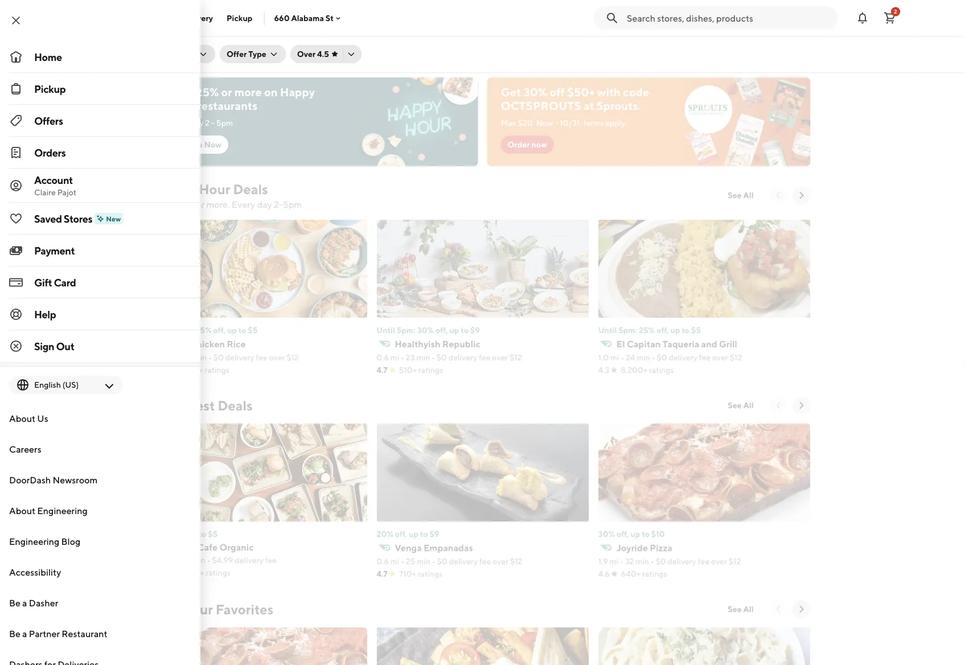 Task type: vqa. For each thing, say whether or not it's contained in the screenshot.
Joyride Pizza's the mi
yes



Task type: locate. For each thing, give the bounding box(es) containing it.
capitan
[[627, 339, 661, 349]]

2 vertical spatial all
[[744, 605, 754, 614]]

all for your best deals
[[744, 401, 754, 410]]

2 until from the left
[[376, 325, 395, 335]]

0 vertical spatial next button of carousel image
[[796, 190, 807, 201]]

browse
[[175, 140, 203, 149]]

3 all from the top
[[744, 605, 754, 614]]

1 horizontal spatial now
[[536, 118, 553, 128]]

0 horizontal spatial $5
[[208, 529, 217, 539]]

notification bell image
[[856, 11, 870, 25]]

1 vertical spatial day
[[257, 199, 272, 210]]

fee for healthyish republic
[[479, 353, 490, 362]]

to up taqueria
[[682, 325, 689, 335]]

0 vertical spatial save
[[168, 85, 194, 99]]

or inside happy hour deals save 25% or more. every day 2-5pm
[[196, 199, 205, 210]]

pajot
[[57, 188, 76, 197]]

a left partner
[[22, 628, 27, 639]]

$0 for venga empanadas
[[437, 557, 447, 566]]

1 1.0 from the left
[[155, 353, 165, 362]]

0 vertical spatial previous button of carousel image
[[773, 190, 784, 201]]

0 horizontal spatial $9
[[429, 529, 439, 539]]

7,800+
[[177, 365, 203, 375]]

1 horizontal spatial 30%
[[524, 85, 547, 99]]

5pm: up el at the bottom of page
[[618, 325, 637, 335]]

blog
[[61, 536, 80, 547]]

min inside until 5pm: 25% off, up to $5 gai chicken rice 1.0 mi • 34 min • $0 delivery fee over $12
[[193, 353, 207, 362]]

0 horizontal spatial or
[[196, 199, 205, 210]]

0.6 left 23
[[376, 353, 389, 362]]

ratings
[[204, 365, 229, 375], [418, 365, 443, 375], [649, 365, 674, 375], [206, 568, 230, 577], [418, 569, 442, 579], [642, 569, 667, 579]]

0 vertical spatial see
[[728, 190, 742, 200]]

$20.
[[518, 118, 535, 128]]

your right "like"
[[184, 601, 213, 617]]

mi left 25
[[390, 557, 399, 566]]

a left "dasher"
[[22, 598, 27, 609]]

25% up restaurants
[[196, 85, 219, 99]]

1 vertical spatial 0.6
[[376, 557, 389, 566]]

see for favorites
[[728, 605, 742, 614]]

0 items, open order cart image
[[883, 11, 897, 25]]

• left 33
[[176, 556, 179, 565]]

gai
[[173, 339, 188, 349]]

0 horizontal spatial until
[[155, 325, 173, 335]]

pizza
[[650, 542, 672, 553]]

republic
[[442, 339, 480, 349]]

$5 for until 5pm: 25% off, up to $5
[[691, 325, 701, 335]]

mi for joyride pizza
[[609, 557, 618, 566]]

careers
[[9, 444, 41, 455]]

1 about from the top
[[9, 413, 35, 424]]

1 horizontal spatial your
[[184, 601, 213, 617]]

1 horizontal spatial day
[[257, 199, 272, 210]]

1 horizontal spatial -
[[555, 118, 558, 128]]

with
[[597, 85, 621, 99]]

apply.
[[605, 118, 627, 128]]

2 0.6 from the top
[[376, 557, 389, 566]]

1 vertical spatial save
[[155, 199, 175, 210]]

0 vertical spatial a
[[22, 598, 27, 609]]

• down cafe
[[207, 556, 210, 565]]

delivery down taqueria
[[669, 353, 697, 362]]

help link
[[0, 298, 200, 330]]

$0 for healthyish republic
[[436, 353, 447, 362]]

card
[[54, 276, 76, 288]]

to up cafe
[[198, 529, 206, 539]]

to up venga empanadas
[[420, 529, 428, 539]]

1 vertical spatial happy
[[155, 181, 196, 197]]

4.5
[[317, 49, 329, 59]]

• left 32
[[620, 557, 623, 566]]

0 vertical spatial about
[[9, 413, 35, 424]]

next button of carousel image for your best deals
[[796, 400, 807, 411]]

account
[[34, 174, 73, 186]]

2 horizontal spatial until
[[598, 325, 617, 335]]

1.3
[[155, 556, 164, 565]]

$12 for healthyish republic
[[509, 353, 522, 362]]

0 vertical spatial deals
[[233, 181, 268, 197]]

$0 down empanadas
[[437, 557, 447, 566]]

2 vertical spatial next button of carousel image
[[796, 604, 807, 615]]

- down restaurants
[[211, 118, 215, 128]]

0 horizontal spatial -
[[211, 118, 215, 128]]

1 vertical spatial or
[[196, 199, 205, 210]]

mi for el capitan taqueria and grill
[[610, 353, 619, 362]]

day up browse now
[[190, 118, 204, 128]]

3 until from the left
[[598, 325, 617, 335]]

delivery down republic
[[448, 353, 477, 362]]

32
[[625, 557, 634, 566]]

delivery down pizza
[[667, 557, 696, 566]]

5pm:
[[175, 325, 194, 335], [397, 325, 415, 335], [618, 325, 637, 335]]

octsprouts
[[501, 99, 581, 112]]

up inside 20% off, up to $5 the plant cafe organic 1.3 mi • 33 min • $4.99 delivery fee 3,400+ ratings
[[187, 529, 197, 539]]

0 vertical spatial 2
[[894, 8, 897, 15]]

delivery down organic
[[234, 556, 263, 565]]

delivery
[[182, 13, 213, 22]]

now
[[536, 118, 553, 128], [204, 140, 222, 149]]

off, up "chicken"
[[213, 325, 225, 335]]

$0 down "chicken"
[[213, 353, 224, 362]]

4.7 left 710+
[[376, 569, 387, 579]]

1 vertical spatial next button of carousel image
[[796, 400, 807, 411]]

• left the 24
[[621, 353, 624, 362]]

delivery down empanadas
[[449, 557, 478, 566]]

hour inside happy hour deals save 25% or more. every day 2-5pm
[[199, 181, 230, 197]]

2 horizontal spatial 5pm:
[[618, 325, 637, 335]]

1 see all link from the top
[[721, 186, 761, 204]]

• down venga empanadas
[[432, 557, 435, 566]]

$0 up 8,200+ ratings
[[657, 353, 667, 362]]

see all link for favorites
[[721, 600, 761, 618]]

0 vertical spatial see all link
[[721, 186, 761, 204]]

over 4.5 button
[[290, 45, 362, 63]]

hour
[[168, 99, 195, 112], [199, 181, 230, 197]]

your best deals link
[[155, 396, 253, 415]]

2 see all link from the top
[[721, 396, 761, 415]]

1 horizontal spatial or
[[221, 85, 232, 99]]

1 20% from the left
[[155, 529, 171, 539]]

1.0 left 34
[[155, 353, 165, 362]]

1 5pm: from the left
[[175, 325, 194, 335]]

1 until from the left
[[155, 325, 173, 335]]

until for el capitan taqueria and grill
[[598, 325, 617, 335]]

orders
[[34, 146, 66, 159]]

your best deals
[[155, 397, 253, 413]]

2 about from the top
[[9, 505, 35, 516]]

2 vertical spatial see all
[[728, 605, 754, 614]]

2 vertical spatial previous button of carousel image
[[773, 604, 784, 615]]

1 vertical spatial offers
[[34, 114, 63, 127]]

mi for healthyish republic
[[390, 353, 399, 362]]

3 see all from the top
[[728, 605, 754, 614]]

0 horizontal spatial hour
[[168, 99, 195, 112]]

to inside until 5pm: 25% off, up to $5 gai chicken rice 1.0 mi • 34 min • $0 delivery fee over $12
[[238, 325, 246, 335]]

dasher
[[29, 598, 58, 609]]

mi inside until 5pm: 25% off, up to $5 gai chicken rice 1.0 mi • 34 min • $0 delivery fee over $12
[[167, 353, 176, 362]]

0 horizontal spatial pickup
[[34, 83, 66, 95]]

3 previous button of carousel image from the top
[[773, 604, 784, 615]]

or up restaurants
[[221, 85, 232, 99]]

20% for 20% off, up to $5 the plant cafe organic 1.3 mi • 33 min • $4.99 delivery fee 3,400+ ratings
[[155, 529, 171, 539]]

660 alabama st
[[274, 13, 334, 23]]

delivery for venga empanadas
[[449, 557, 478, 566]]

• down "chicken"
[[208, 353, 212, 362]]

mi right "1.3"
[[166, 556, 175, 565]]

1 horizontal spatial pickup
[[227, 13, 253, 22]]

restaurants
[[197, 99, 258, 112]]

terms
[[583, 118, 604, 128]]

3 next button of carousel image from the top
[[796, 604, 807, 615]]

mi down el at the bottom of page
[[610, 353, 619, 362]]

0 vertical spatial day
[[190, 118, 204, 128]]

1.0 up 4.3
[[598, 353, 609, 362]]

1 horizontal spatial happy
[[280, 85, 315, 99]]

1 - from the left
[[211, 118, 215, 128]]

engineering up blog
[[37, 505, 88, 516]]

20% inside 20% off, up to $5 the plant cafe organic 1.3 mi • 33 min • $4.99 delivery fee 3,400+ ratings
[[155, 529, 171, 539]]

$0 inside until 5pm: 25% off, up to $5 gai chicken rice 1.0 mi • 34 min • $0 delivery fee over $12
[[213, 353, 224, 362]]

0 vertical spatial see all
[[728, 190, 754, 200]]

2 be from the top
[[9, 628, 20, 639]]

0 vertical spatial every
[[168, 118, 189, 128]]

1 see from the top
[[728, 190, 742, 200]]

pickup button
[[220, 9, 259, 27]]

save left more.
[[155, 199, 175, 210]]

1 a from the top
[[22, 598, 27, 609]]

happy down browse on the top left
[[155, 181, 196, 197]]

0 vertical spatial be
[[9, 598, 20, 609]]

- left 10/31,
[[555, 118, 558, 128]]

min for el capitan taqueria and grill
[[637, 353, 650, 362]]

1 vertical spatial a
[[22, 628, 27, 639]]

1 vertical spatial all
[[744, 401, 754, 410]]

2 see all from the top
[[728, 401, 754, 410]]

0 horizontal spatial 30%
[[417, 325, 434, 335]]

4.7 left 7,800+
[[155, 365, 166, 375]]

•
[[177, 353, 181, 362], [208, 353, 212, 362], [401, 353, 404, 362], [431, 353, 435, 362], [621, 353, 624, 362], [652, 353, 655, 362], [176, 556, 179, 565], [207, 556, 210, 565], [401, 557, 404, 566], [432, 557, 435, 566], [620, 557, 623, 566], [651, 557, 654, 566]]

2 horizontal spatial 30%
[[598, 529, 615, 539]]

delivery inside until 5pm: 25% off, up to $5 gai chicken rice 1.0 mi • 34 min • $0 delivery fee over $12
[[225, 353, 254, 362]]

be
[[9, 598, 20, 609], [9, 628, 20, 639]]

all for like your favorites
[[744, 605, 754, 614]]

2 inside save 25% or more on happy hour restaurants every day 2 - 5pm
[[205, 118, 210, 128]]

engineering blog link
[[0, 526, 200, 557]]

venga empanadas
[[395, 542, 473, 553]]

0 vertical spatial hour
[[168, 99, 195, 112]]

0 horizontal spatial every
[[168, 118, 189, 128]]

25
[[406, 557, 415, 566]]

saved
[[34, 212, 62, 225]]

every up browse on the top left
[[168, 118, 189, 128]]

every
[[168, 118, 189, 128], [232, 199, 255, 210]]

mi left 23
[[390, 353, 399, 362]]

2 right notification bell 'image'
[[894, 8, 897, 15]]

0 horizontal spatial offers
[[34, 114, 63, 127]]

min right the 24
[[637, 353, 650, 362]]

$0 for el capitan taqueria and grill
[[657, 353, 667, 362]]

0 horizontal spatial 5pm
[[216, 118, 233, 128]]

1 vertical spatial 5pm
[[283, 199, 302, 210]]

day left 2-
[[257, 199, 272, 210]]

fee for venga empanadas
[[479, 557, 491, 566]]

510+
[[399, 365, 417, 375]]

healthyish republic
[[395, 339, 480, 349]]

• up 8,200+ ratings
[[652, 353, 655, 362]]

2 vertical spatial see
[[728, 605, 742, 614]]

now inside button
[[204, 140, 222, 149]]

off, up joyride
[[616, 529, 629, 539]]

0 vertical spatial engineering
[[37, 505, 88, 516]]

1 horizontal spatial offers
[[155, 3, 221, 30]]

off, inside 20% off, up to $5 the plant cafe organic 1.3 mi • 33 min • $4.99 delivery fee 3,400+ ratings
[[173, 529, 185, 539]]

min up 510+ ratings
[[416, 353, 430, 362]]

3 see all link from the top
[[721, 600, 761, 618]]

min
[[193, 353, 207, 362], [416, 353, 430, 362], [637, 353, 650, 362], [192, 556, 205, 565], [417, 557, 430, 566], [635, 557, 649, 566]]

25% inside happy hour deals save 25% or more. every day 2-5pm
[[176, 199, 194, 210]]

0 horizontal spatial 2
[[205, 118, 210, 128]]

0 vertical spatial happy
[[280, 85, 315, 99]]

get
[[501, 85, 521, 99]]

• up 640+ ratings
[[651, 557, 654, 566]]

2 see from the top
[[728, 401, 742, 410]]

ratings down $4.99
[[206, 568, 230, 577]]

1 horizontal spatial every
[[232, 199, 255, 210]]

1 vertical spatial see all
[[728, 401, 754, 410]]

sign out link
[[0, 330, 200, 362]]

2 previous button of carousel image from the top
[[773, 400, 784, 411]]

a for partner
[[22, 628, 27, 639]]

1 horizontal spatial $5
[[248, 325, 257, 335]]

1 vertical spatial see
[[728, 401, 742, 410]]

2 a from the top
[[22, 628, 27, 639]]

0 horizontal spatial happy
[[155, 181, 196, 197]]

$0 down pizza
[[655, 557, 666, 566]]

see
[[728, 190, 742, 200], [728, 401, 742, 410], [728, 605, 742, 614]]

orders link
[[0, 137, 200, 169]]

2 1.0 from the left
[[598, 353, 609, 362]]

-
[[211, 118, 215, 128], [555, 118, 558, 128]]

1 vertical spatial hour
[[199, 181, 230, 197]]

about engineering link
[[0, 495, 200, 526]]

fee inside until 5pm: 25% off, up to $5 gai chicken rice 1.0 mi • 34 min • $0 delivery fee over $12
[[256, 353, 267, 362]]

over
[[269, 353, 285, 362], [492, 353, 508, 362], [712, 353, 728, 362], [492, 557, 508, 566], [711, 557, 727, 566]]

1 vertical spatial $9
[[429, 529, 439, 539]]

until up gai
[[155, 325, 173, 335]]

0 vertical spatial $9
[[470, 325, 480, 335]]

save up browse on the top left
[[168, 85, 194, 99]]

0 vertical spatial all
[[744, 190, 754, 200]]

$12 inside until 5pm: 25% off, up to $5 gai chicken rice 1.0 mi • 34 min • $0 delivery fee over $12
[[286, 353, 299, 362]]

delivery down rice
[[225, 353, 254, 362]]

• left 23
[[401, 353, 404, 362]]

2
[[894, 8, 897, 15], [205, 118, 210, 128]]

2 5pm: from the left
[[397, 325, 415, 335]]

ratings down 1.9 mi • 32 min • $0 delivery fee over $12
[[642, 569, 667, 579]]

1 be from the top
[[9, 598, 20, 609]]

$5 inside until 5pm: 25% off, up to $5 gai chicken rice 1.0 mi • 34 min • $0 delivery fee over $12
[[248, 325, 257, 335]]

1 horizontal spatial 5pm
[[283, 199, 302, 210]]

0 horizontal spatial 1.0
[[155, 353, 165, 362]]

3 see from the top
[[728, 605, 742, 614]]

about left us
[[9, 413, 35, 424]]

0 horizontal spatial your
[[155, 397, 184, 413]]

2 inside button
[[894, 8, 897, 15]]

happy inside save 25% or more on happy hour restaurants every day 2 - 5pm
[[280, 85, 315, 99]]

empanadas
[[423, 542, 473, 553]]

up up plant
[[187, 529, 197, 539]]

about for about us
[[9, 413, 35, 424]]

be left partner
[[9, 628, 20, 639]]

like
[[155, 601, 181, 617]]

25% up "chicken"
[[195, 325, 211, 335]]

1 vertical spatial about
[[9, 505, 35, 516]]

25% left more.
[[176, 199, 194, 210]]

ratings down "0.6 mi • 23 min • $0 delivery fee over $12"
[[418, 365, 443, 375]]

hour inside save 25% or more on happy hour restaurants every day 2 - 5pm
[[168, 99, 195, 112]]

$0 down "healthyish republic"
[[436, 353, 447, 362]]

off, up plant
[[173, 529, 185, 539]]

day inside happy hour deals save 25% or more. every day 2-5pm
[[257, 199, 272, 210]]

min right 33
[[192, 556, 205, 565]]

$10
[[651, 529, 665, 539]]

and
[[701, 339, 717, 349]]

0 horizontal spatial day
[[190, 118, 204, 128]]

30% up 1.9
[[598, 529, 615, 539]]

1 vertical spatial pickup
[[34, 83, 66, 95]]

4.7 left the 510+
[[376, 365, 387, 375]]

be for be a dasher
[[9, 598, 20, 609]]

2 20% from the left
[[376, 529, 393, 539]]

to inside 20% off, up to $5 the plant cafe organic 1.3 mi • 33 min • $4.99 delivery fee 3,400+ ratings
[[198, 529, 206, 539]]

0 vertical spatial your
[[155, 397, 184, 413]]

1.0 inside until 5pm: 25% off, up to $5 gai chicken rice 1.0 mi • 34 min • $0 delivery fee over $12
[[155, 353, 165, 362]]

ratings right 710+
[[418, 569, 442, 579]]

hour up browse on the top left
[[168, 99, 195, 112]]

about down doordash
[[9, 505, 35, 516]]

order
[[508, 140, 530, 149]]

30% off, up to $10
[[598, 529, 665, 539]]

delivery button
[[175, 9, 220, 27]]

new
[[106, 215, 121, 223]]

1 horizontal spatial until
[[376, 325, 395, 335]]

1 vertical spatial engineering
[[9, 536, 59, 547]]

1 horizontal spatial $9
[[470, 325, 480, 335]]

1 vertical spatial every
[[232, 199, 255, 210]]

be left "dasher"
[[9, 598, 20, 609]]

$9 up venga empanadas
[[429, 529, 439, 539]]

1 0.6 from the top
[[376, 353, 389, 362]]

1 horizontal spatial 1.0
[[598, 353, 609, 362]]

see all link
[[721, 186, 761, 204], [721, 396, 761, 415], [721, 600, 761, 618]]

0 horizontal spatial now
[[204, 140, 222, 149]]

3 5pm: from the left
[[618, 325, 637, 335]]

min inside 20% off, up to $5 the plant cafe organic 1.3 mi • 33 min • $4.99 delivery fee 3,400+ ratings
[[192, 556, 205, 565]]

until up healthyish
[[376, 325, 395, 335]]

min for joyride pizza
[[635, 557, 649, 566]]

5pm: up gai
[[175, 325, 194, 335]]

over for healthyish republic
[[492, 353, 508, 362]]

previous button of carousel image
[[773, 190, 784, 201], [773, 400, 784, 411], [773, 604, 784, 615]]

30% up healthyish
[[417, 325, 434, 335]]

0 vertical spatial now
[[536, 118, 553, 128]]

1.0
[[155, 353, 165, 362], [598, 353, 609, 362]]

1 vertical spatial previous button of carousel image
[[773, 400, 784, 411]]

to up rice
[[238, 325, 246, 335]]

see all for your best deals
[[728, 401, 754, 410]]

2 all from the top
[[744, 401, 754, 410]]

30% up octsprouts
[[524, 85, 547, 99]]

2 vertical spatial see all link
[[721, 600, 761, 618]]

chicken
[[189, 339, 225, 349]]

1 vertical spatial 2
[[205, 118, 210, 128]]

pickup down home
[[34, 83, 66, 95]]

- inside the get 30% off $50+ with code octsprouts at sprouts. max $20. now - 10/31, terms apply.
[[555, 118, 558, 128]]

1 vertical spatial deals
[[218, 397, 253, 413]]

1 vertical spatial your
[[184, 601, 213, 617]]

• down "healthyish republic"
[[431, 353, 435, 362]]

$9 up republic
[[470, 325, 480, 335]]

1 horizontal spatial 2
[[894, 8, 897, 15]]

next button of carousel image
[[796, 190, 807, 201], [796, 400, 807, 411], [796, 604, 807, 615]]

now right browse on the top left
[[204, 140, 222, 149]]

be for be a partner restaurant
[[9, 628, 20, 639]]

save inside save 25% or more on happy hour restaurants every day 2 - 5pm
[[168, 85, 194, 99]]

510+ ratings
[[399, 365, 443, 375]]

0 vertical spatial offers
[[155, 3, 221, 30]]

1 horizontal spatial 5pm:
[[397, 325, 415, 335]]

your left best
[[155, 397, 184, 413]]

0 horizontal spatial 5pm:
[[175, 325, 194, 335]]

0 horizontal spatial 20%
[[155, 529, 171, 539]]

deals inside happy hour deals save 25% or more. every day 2-5pm
[[233, 181, 268, 197]]

0.6 left 25
[[376, 557, 389, 566]]

0 vertical spatial 5pm
[[216, 118, 233, 128]]

1 vertical spatial see all link
[[721, 396, 761, 415]]

$12
[[286, 353, 299, 362], [509, 353, 522, 362], [730, 353, 742, 362], [510, 557, 522, 566], [729, 557, 741, 566]]

until
[[155, 325, 173, 335], [376, 325, 395, 335], [598, 325, 617, 335]]

0.6
[[376, 353, 389, 362], [376, 557, 389, 566]]

2 next button of carousel image from the top
[[796, 400, 807, 411]]

640+
[[621, 569, 641, 579]]

min up 710+ ratings
[[417, 557, 430, 566]]

ratings down 1.0 mi • 24 min • $0 delivery fee over $12
[[649, 365, 674, 375]]

off, up the el capitan taqueria and grill
[[656, 325, 669, 335]]

fee inside 20% off, up to $5 the plant cafe organic 1.3 mi • 33 min • $4.99 delivery fee 3,400+ ratings
[[265, 556, 276, 565]]

offer
[[227, 49, 247, 59]]

1 vertical spatial now
[[204, 140, 222, 149]]

until 5pm: 25% off, up to $5 gai chicken rice 1.0 mi • 34 min • $0 delivery fee over $12
[[155, 325, 299, 362]]

every right more.
[[232, 199, 255, 210]]

2 vertical spatial 30%
[[598, 529, 615, 539]]

fee
[[256, 353, 267, 362], [479, 353, 490, 362], [699, 353, 711, 362], [265, 556, 276, 565], [479, 557, 491, 566], [698, 557, 709, 566]]

0 vertical spatial 0.6
[[376, 353, 389, 362]]

code
[[623, 85, 649, 99]]

fee for joyride pizza
[[698, 557, 709, 566]]

offers inside offers link
[[34, 114, 63, 127]]

0 vertical spatial 30%
[[524, 85, 547, 99]]

min up 640+ ratings
[[635, 557, 649, 566]]

now down octsprouts
[[536, 118, 553, 128]]

2 up browse now
[[205, 118, 210, 128]]

8,200+
[[621, 365, 647, 375]]

1 vertical spatial be
[[9, 628, 20, 639]]

0 vertical spatial or
[[221, 85, 232, 99]]

1 horizontal spatial 20%
[[376, 529, 393, 539]]

up up rice
[[227, 325, 237, 335]]

640+ ratings
[[621, 569, 667, 579]]

1 horizontal spatial hour
[[199, 181, 230, 197]]

engineering up accessibility
[[9, 536, 59, 547]]

stores
[[64, 212, 92, 225]]

min up 7,800+ ratings
[[193, 353, 207, 362]]

2 - from the left
[[555, 118, 558, 128]]

save
[[168, 85, 194, 99], [155, 199, 175, 210]]

or inside save 25% or more on happy hour restaurants every day 2 - 5pm
[[221, 85, 232, 99]]

sprouts.
[[597, 99, 641, 112]]

2 horizontal spatial $5
[[691, 325, 701, 335]]



Task type: describe. For each thing, give the bounding box(es) containing it.
off, up "healthyish republic"
[[435, 325, 448, 335]]

more.
[[206, 199, 230, 210]]

type
[[248, 49, 266, 59]]

up up republic
[[449, 325, 459, 335]]

delivery for el capitan taqueria and grill
[[669, 353, 697, 362]]

off
[[550, 85, 565, 99]]

now
[[532, 140, 547, 149]]

el
[[616, 339, 625, 349]]

plant
[[173, 542, 195, 553]]

5pm inside save 25% or more on happy hour restaurants every day 2 - 5pm
[[216, 118, 233, 128]]

5pm: inside until 5pm: 25% off, up to $5 gai chicken rice 1.0 mi • 34 min • $0 delivery fee over $12
[[175, 325, 194, 335]]

deals for hour
[[233, 181, 268, 197]]

account claire pajot
[[34, 174, 76, 197]]

fee for el capitan taqueria and grill
[[699, 353, 711, 362]]

ratings for healthyish republic
[[418, 365, 443, 375]]

more
[[235, 85, 262, 99]]

4.7 for gai chicken rice
[[376, 365, 387, 375]]

about for about engineering
[[9, 505, 35, 516]]

delivery inside 20% off, up to $5 the plant cafe organic 1.3 mi • 33 min • $4.99 delivery fee 3,400+ ratings
[[234, 556, 263, 565]]

20% for 20% off, up to $9
[[376, 529, 393, 539]]

660 alabama st button
[[274, 13, 343, 23]]

up inside until 5pm: 25% off, up to $5 gai chicken rice 1.0 mi • 34 min • $0 delivery fee over $12
[[227, 325, 237, 335]]

over inside until 5pm: 25% off, up to $5 gai chicken rice 1.0 mi • 34 min • $0 delivery fee over $12
[[269, 353, 285, 362]]

previous button of carousel image for favorites
[[773, 604, 784, 615]]

favorites
[[216, 601, 274, 617]]

now inside the get 30% off $50+ with code octsprouts at sprouts. max $20. now - 10/31, terms apply.
[[536, 118, 553, 128]]

over for joyride pizza
[[711, 557, 727, 566]]

710+ ratings
[[399, 569, 442, 579]]

2 button
[[879, 7, 902, 29]]

gift
[[34, 276, 52, 288]]

newsroom
[[53, 475, 97, 485]]

0.6 mi • 23 min • $0 delivery fee over $12
[[376, 353, 522, 362]]

offers link
[[0, 105, 200, 137]]

be a dasher
[[9, 598, 58, 609]]

20% off, up to $5 the plant cafe organic 1.3 mi • 33 min • $4.99 delivery fee 3,400+ ratings
[[155, 529, 276, 577]]

4.7 for the plant cafe organic
[[376, 569, 387, 579]]

next button of carousel image for like your favorites
[[796, 604, 807, 615]]

offer type
[[227, 49, 266, 59]]

happy hour deals save 25% or more. every day 2-5pm
[[155, 181, 302, 210]]

30% inside the get 30% off $50+ with code octsprouts at sprouts. max $20. now - 10/31, terms apply.
[[524, 85, 547, 99]]

8,200+ ratings
[[621, 365, 674, 375]]

accessibility
[[9, 567, 61, 578]]

be a partner restaurant
[[9, 628, 107, 639]]

off, up venga
[[395, 529, 407, 539]]

$12 for venga empanadas
[[510, 557, 522, 566]]

accessibility link
[[0, 557, 200, 588]]

be a dasher link
[[0, 588, 200, 618]]

about engineering
[[9, 505, 88, 516]]

cafe
[[197, 542, 217, 553]]

10/31,
[[560, 118, 582, 128]]

ratings inside 20% off, up to $5 the plant cafe organic 1.3 mi • 33 min • $4.99 delivery fee 3,400+ ratings
[[206, 568, 230, 577]]

4.3
[[598, 365, 609, 375]]

to up republic
[[461, 325, 468, 335]]

pickup link
[[0, 73, 200, 105]]

gift card link
[[0, 267, 200, 298]]

710+
[[399, 569, 416, 579]]

mi for venga empanadas
[[390, 557, 399, 566]]

the
[[155, 542, 171, 553]]

0.6 for venga empanadas
[[376, 557, 389, 566]]

st
[[326, 13, 334, 23]]

up up venga
[[409, 529, 418, 539]]

us
[[37, 413, 48, 424]]

ratings for el capitan taqueria and grill
[[649, 365, 674, 375]]

2-
[[274, 199, 283, 210]]

previous button of carousel image for deals
[[773, 400, 784, 411]]

ratings for joyride pizza
[[642, 569, 667, 579]]

$0 for joyride pizza
[[655, 557, 666, 566]]

1.9
[[598, 557, 608, 566]]

off, inside until 5pm: 25% off, up to $5 gai chicken rice 1.0 mi • 34 min • $0 delivery fee over $12
[[213, 325, 225, 335]]

sign out
[[34, 340, 74, 352]]

3,400+
[[177, 568, 204, 577]]

claire
[[34, 188, 56, 197]]

660
[[274, 13, 290, 23]]

doordash newsroom link
[[0, 465, 200, 495]]

ratings for venga empanadas
[[418, 569, 442, 579]]

doordash newsroom
[[9, 475, 97, 485]]

a for dasher
[[22, 598, 27, 609]]

payment
[[34, 244, 75, 257]]

day inside save 25% or more on happy hour restaurants every day 2 - 5pm
[[190, 118, 204, 128]]

order now
[[508, 140, 547, 149]]

see for deals
[[728, 401, 742, 410]]

$5 inside 20% off, up to $5 the plant cafe organic 1.3 mi • 33 min • $4.99 delivery fee 3,400+ ratings
[[208, 529, 217, 539]]

$5 for until 5pm: 25% off, up to $5 gai chicken rice 1.0 mi • 34 min • $0 delivery fee over $12
[[248, 325, 257, 335]]

5pm: for healthyish
[[397, 325, 415, 335]]

partner
[[29, 628, 60, 639]]

get 30% off $50+ with code octsprouts at sprouts. max $20. now - 10/31, terms apply.
[[501, 85, 649, 128]]

every inside happy hour deals save 25% or more. every day 2-5pm
[[232, 199, 255, 210]]

every inside save 25% or more on happy hour restaurants every day 2 - 5pm
[[168, 118, 189, 128]]

25% up capitan
[[639, 325, 655, 335]]

payment link
[[0, 235, 200, 267]]

- inside save 25% or more on happy hour restaurants every day 2 - 5pm
[[211, 118, 215, 128]]

5pm: for el
[[618, 325, 637, 335]]

up up joyride
[[630, 529, 640, 539]]

25% inside save 25% or more on happy hour restaurants every day 2 - 5pm
[[196, 85, 219, 99]]

up up the el capitan taqueria and grill
[[670, 325, 680, 335]]

organic
[[219, 542, 253, 553]]

see all for like your favorites
[[728, 605, 754, 614]]

• left 25
[[401, 557, 404, 566]]

delivery for healthyish republic
[[448, 353, 477, 362]]

33
[[181, 556, 190, 565]]

el capitan taqueria and grill
[[616, 339, 737, 349]]

min for venga empanadas
[[417, 557, 430, 566]]

see all link for deals
[[721, 396, 761, 415]]

joyride
[[616, 542, 648, 553]]

home link
[[0, 41, 200, 73]]

about us link
[[0, 403, 200, 434]]

0.6 mi • 25 min • $0 delivery fee over $12
[[376, 557, 522, 566]]

pickup inside button
[[227, 13, 253, 22]]

mi inside 20% off, up to $5 the plant cafe organic 1.3 mi • 33 min • $4.99 delivery fee 3,400+ ratings
[[166, 556, 175, 565]]

• left 34
[[177, 353, 181, 362]]

to left $10
[[642, 529, 649, 539]]

gift card
[[34, 276, 76, 288]]

23
[[406, 353, 415, 362]]

$12 for joyride pizza
[[729, 557, 741, 566]]

1.0 mi • 24 min • $0 delivery fee over $12
[[598, 353, 742, 362]]

save inside happy hour deals save 25% or more. every day 2-5pm
[[155, 199, 175, 210]]

25% inside until 5pm: 25% off, up to $5 gai chicken rice 1.0 mi • 34 min • $0 delivery fee over $12
[[195, 325, 211, 335]]

1 see all from the top
[[728, 190, 754, 200]]

at
[[584, 99, 594, 112]]

home
[[34, 51, 62, 63]]

happy inside happy hour deals save 25% or more. every day 2-5pm
[[155, 181, 196, 197]]

1 vertical spatial 30%
[[417, 325, 434, 335]]

close image
[[9, 14, 23, 27]]

over for el capitan taqueria and grill
[[712, 353, 728, 362]]

over for venga empanadas
[[492, 557, 508, 566]]

until inside until 5pm: 25% off, up to $5 gai chicken rice 1.0 mi • 34 min • $0 delivery fee over $12
[[155, 325, 173, 335]]

delivery for joyride pizza
[[667, 557, 696, 566]]

0.6 for healthyish republic
[[376, 353, 389, 362]]

until for healthyish republic
[[376, 325, 395, 335]]

5pm inside happy hour deals save 25% or more. every day 2-5pm
[[283, 199, 302, 210]]

alabama
[[291, 13, 324, 23]]

min for healthyish republic
[[416, 353, 430, 362]]

until 5pm: 25% off, up to $5
[[598, 325, 701, 335]]

$12 for el capitan taqueria and grill
[[730, 353, 742, 362]]

rice
[[227, 339, 246, 349]]

out
[[56, 340, 74, 352]]

on
[[264, 85, 278, 99]]

joyride pizza
[[616, 542, 672, 553]]

browse now
[[175, 140, 222, 149]]

1 all from the top
[[744, 190, 754, 200]]

1 next button of carousel image from the top
[[796, 190, 807, 201]]

order now button
[[501, 136, 554, 154]]

save 25% or more on happy hour restaurants every day 2 - 5pm
[[168, 85, 315, 128]]

taqueria
[[662, 339, 699, 349]]

restaurant
[[62, 628, 107, 639]]

ratings right 7,800+
[[204, 365, 229, 375]]

20% off, up to $9
[[376, 529, 439, 539]]

24
[[626, 353, 635, 362]]

saved stores
[[34, 212, 92, 225]]

venga
[[395, 542, 422, 553]]

1 previous button of carousel image from the top
[[773, 190, 784, 201]]

help
[[34, 308, 56, 320]]

over 4.5
[[297, 49, 329, 59]]

deals for best
[[218, 397, 253, 413]]



